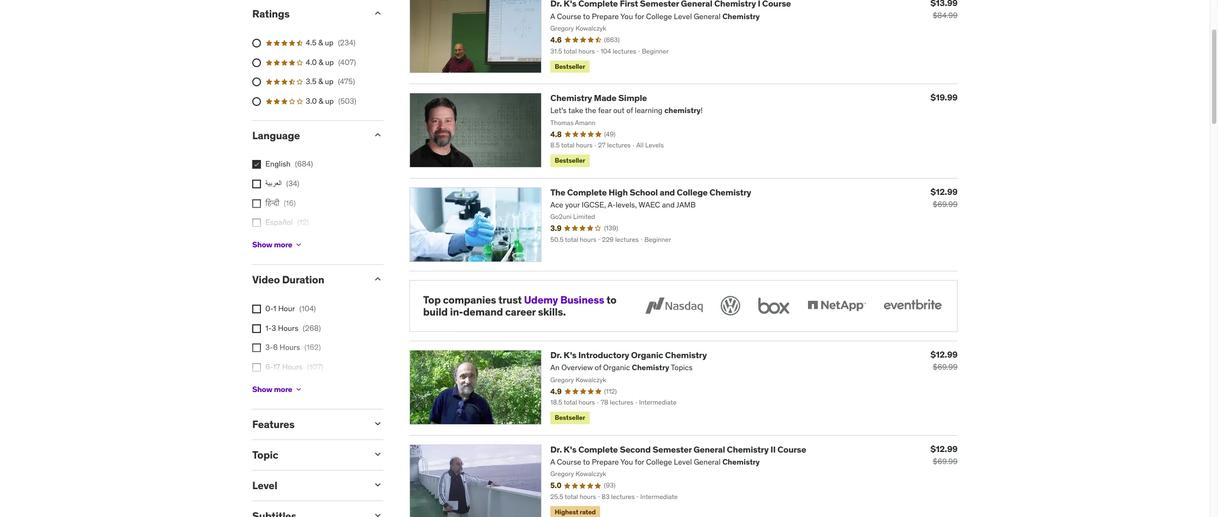 Task type: locate. For each thing, give the bounding box(es) containing it.
video
[[252, 273, 280, 286]]

2 $12.99 $69.99 from the top
[[931, 349, 958, 372]]

1 more from the top
[[274, 240, 292, 250]]

(12)
[[297, 217, 309, 227]]

2 show more button from the top
[[252, 379, 303, 400]]

1 vertical spatial xsmall image
[[252, 363, 261, 372]]

xsmall image left "1-"
[[252, 324, 261, 333]]

4.5 & up (234)
[[306, 38, 356, 48]]

small image
[[372, 8, 383, 19], [372, 129, 383, 140], [372, 274, 383, 285], [372, 418, 383, 429], [372, 449, 383, 460], [372, 479, 383, 490], [372, 510, 383, 517]]

small image for level
[[372, 479, 383, 490]]

2 k's from the top
[[564, 444, 577, 455]]

1 vertical spatial k's
[[564, 444, 577, 455]]

nasdaq image
[[643, 294, 706, 318]]

introductory
[[578, 350, 629, 361]]

0 vertical spatial show more
[[252, 240, 292, 250]]

business
[[560, 293, 604, 306]]

complete right the in the top left of the page
[[567, 187, 607, 197]]

0 vertical spatial $69.99
[[933, 199, 958, 209]]

0 vertical spatial xsmall image
[[252, 344, 261, 352]]

volkswagen image
[[719, 294, 743, 318]]

1 k's from the top
[[564, 350, 577, 361]]

chemistry right organic
[[665, 350, 707, 361]]

video duration
[[252, 273, 324, 286]]

(475)
[[338, 77, 355, 86]]

xsmall image left 6-
[[252, 363, 261, 372]]

6-17 hours (107)
[[265, 362, 324, 372]]

$19.99
[[931, 92, 958, 103]]

0 vertical spatial show
[[252, 240, 272, 250]]

to
[[607, 293, 617, 306]]

1 vertical spatial dr.
[[550, 444, 562, 455]]

2 vertical spatial $69.99
[[933, 456, 958, 466]]

1 small image from the top
[[372, 8, 383, 19]]

language
[[252, 129, 300, 142]]

hours
[[278, 323, 298, 333], [280, 343, 300, 352], [282, 362, 303, 372], [279, 381, 300, 391]]

$12.99
[[931, 186, 958, 197], [931, 349, 958, 360], [931, 443, 958, 454]]

0 vertical spatial $12.99 $69.99
[[931, 186, 958, 209]]

xsmall image left العربية
[[252, 180, 261, 188]]

show
[[252, 240, 272, 250], [252, 384, 272, 394]]

build
[[423, 305, 448, 319]]

العربية (34)
[[265, 179, 299, 188]]

show more button down español
[[252, 234, 303, 256]]

complete
[[567, 187, 607, 197], [578, 444, 618, 455]]

1 & from the top
[[318, 38, 323, 48]]

small image for video duration
[[372, 274, 383, 285]]

4 up from the top
[[325, 96, 334, 106]]

general
[[694, 444, 725, 455]]

6 small image from the top
[[372, 479, 383, 490]]

top
[[423, 293, 441, 306]]

xsmall image left english
[[252, 160, 261, 169]]

xsmall image left हिन्दी
[[252, 199, 261, 208]]

4.5
[[306, 38, 317, 48]]

1 $12.99 from the top
[[931, 186, 958, 197]]

dr.
[[550, 350, 562, 361], [550, 444, 562, 455]]

0 vertical spatial more
[[274, 240, 292, 250]]

show down 6-
[[252, 384, 272, 394]]

xsmall image
[[252, 344, 261, 352], [252, 363, 261, 372]]

3 $12.99 from the top
[[931, 443, 958, 454]]

1 up from the top
[[325, 38, 334, 48]]

k's
[[564, 350, 577, 361], [564, 444, 577, 455]]

more down "español (12)"
[[274, 240, 292, 250]]

show more for video duration
[[252, 384, 292, 394]]

1 $12.99 $69.99 from the top
[[931, 186, 958, 209]]

more
[[274, 240, 292, 250], [274, 384, 292, 394]]

the
[[550, 187, 566, 197]]

1 vertical spatial show
[[252, 384, 272, 394]]

(234)
[[338, 38, 356, 48]]

0-1 hour (104)
[[265, 304, 316, 314]]

level
[[252, 479, 277, 492]]

हिन्दी (16)
[[265, 198, 296, 208]]

& right 4.0
[[319, 57, 323, 67]]

2 xsmall image from the top
[[252, 363, 261, 372]]

1 vertical spatial $12.99
[[931, 349, 958, 360]]

show more down 6-
[[252, 384, 292, 394]]

1 vertical spatial more
[[274, 384, 292, 394]]

xsmall image
[[252, 160, 261, 169], [252, 180, 261, 188], [252, 199, 261, 208], [252, 219, 261, 227], [295, 240, 303, 249], [252, 305, 261, 314], [252, 324, 261, 333], [295, 385, 303, 394]]

2 & from the top
[[319, 57, 323, 67]]

2 $12.99 from the top
[[931, 349, 958, 360]]

show for video duration
[[252, 384, 272, 394]]

organic
[[631, 350, 663, 361]]

3 $12.99 $69.99 from the top
[[931, 443, 958, 466]]

2 more from the top
[[274, 384, 292, 394]]

1 xsmall image from the top
[[252, 344, 261, 352]]

up left the (234)
[[325, 38, 334, 48]]

xsmall image down (12)
[[295, 240, 303, 249]]

more down 17
[[274, 384, 292, 394]]

hours right 3
[[278, 323, 298, 333]]

0-
[[265, 304, 273, 314]]

(107)
[[307, 362, 324, 372]]

2 show more from the top
[[252, 384, 292, 394]]

dr. k's complete second semester general chemistry ii course
[[550, 444, 806, 455]]

xsmall image left 0-
[[252, 305, 261, 314]]

$12.99 $69.99
[[931, 186, 958, 209], [931, 349, 958, 372], [931, 443, 958, 466]]

1 vertical spatial $12.99 $69.99
[[931, 349, 958, 372]]

topic button
[[252, 448, 364, 461]]

features button
[[252, 418, 364, 431]]

17+ hours
[[265, 381, 300, 391]]

हिन्दी
[[265, 198, 280, 208]]

hours for 6-17 hours
[[282, 362, 303, 372]]

1 vertical spatial $69.99
[[933, 362, 958, 372]]

& right 3.5
[[318, 77, 323, 86]]

1 vertical spatial show more button
[[252, 379, 303, 400]]

& right 4.5
[[318, 38, 323, 48]]

up for 3.0 & up
[[325, 96, 334, 106]]

1 show more button from the top
[[252, 234, 303, 256]]

box image
[[756, 294, 792, 318]]

complete left second
[[578, 444, 618, 455]]

3 $69.99 from the top
[[933, 456, 958, 466]]

xsmall image for 3-
[[252, 344, 261, 352]]

1 show from the top
[[252, 240, 272, 250]]

2 dr. from the top
[[550, 444, 562, 455]]

1-
[[265, 323, 272, 333]]

dr. k's complete second semester general chemistry ii course link
[[550, 444, 806, 455]]

1 vertical spatial show more
[[252, 384, 292, 394]]

(34)
[[286, 179, 299, 188]]

1 show more from the top
[[252, 240, 292, 250]]

hours right the 17+
[[279, 381, 300, 391]]

3 up from the top
[[325, 77, 334, 86]]

0 vertical spatial dr.
[[550, 350, 562, 361]]

2 show from the top
[[252, 384, 272, 394]]

español (12)
[[265, 217, 309, 227]]

3.5 & up (475)
[[306, 77, 355, 86]]

up left the (407) at the left top of page
[[325, 57, 334, 67]]

netapp image
[[806, 294, 868, 318]]

up left (503)
[[325, 96, 334, 106]]

0 vertical spatial show more button
[[252, 234, 303, 256]]

2 up from the top
[[325, 57, 334, 67]]

17
[[273, 362, 280, 372]]

4 small image from the top
[[372, 418, 383, 429]]

3 small image from the top
[[372, 274, 383, 285]]

1 $69.99 from the top
[[933, 199, 958, 209]]

udemy business link
[[524, 293, 604, 306]]

ratings button
[[252, 7, 364, 20]]

0 vertical spatial $12.99
[[931, 186, 958, 197]]

show more
[[252, 240, 292, 250], [252, 384, 292, 394]]

6-
[[265, 362, 273, 372]]

2 vertical spatial $12.99
[[931, 443, 958, 454]]

dr. for dr. k's introductory organic chemistry
[[550, 350, 562, 361]]

top companies trust udemy business
[[423, 293, 604, 306]]

show more button down 17
[[252, 379, 303, 400]]

hours right 17
[[282, 362, 303, 372]]

show down español
[[252, 240, 272, 250]]

2 $69.99 from the top
[[933, 362, 958, 372]]

2 vertical spatial $12.99 $69.99
[[931, 443, 958, 466]]

chemistry left made
[[550, 92, 592, 103]]

& right 3.0
[[319, 96, 323, 106]]

0 vertical spatial k's
[[564, 350, 577, 361]]

2 small image from the top
[[372, 129, 383, 140]]

language button
[[252, 129, 364, 142]]

show more button
[[252, 234, 303, 256], [252, 379, 303, 400]]

xsmall image left español
[[252, 219, 261, 227]]

(268)
[[303, 323, 321, 333]]

5 small image from the top
[[372, 449, 383, 460]]

3 & from the top
[[318, 77, 323, 86]]

features
[[252, 418, 295, 431]]

hours right 6
[[280, 343, 300, 352]]

4 & from the top
[[319, 96, 323, 106]]

up left (475)
[[325, 77, 334, 86]]

xsmall image left "3-" at left
[[252, 344, 261, 352]]

xsmall image for español
[[252, 219, 261, 227]]

demand
[[463, 305, 503, 319]]

small image for ratings
[[372, 8, 383, 19]]

(503)
[[338, 96, 356, 106]]

show more down español
[[252, 240, 292, 250]]

$69.99
[[933, 199, 958, 209], [933, 362, 958, 372], [933, 456, 958, 466]]

1 dr. from the top
[[550, 350, 562, 361]]



Task type: describe. For each thing, give the bounding box(es) containing it.
career
[[505, 305, 536, 319]]

17+
[[265, 381, 277, 391]]

more for language
[[274, 240, 292, 250]]

(162)
[[305, 343, 321, 352]]

hours for 1-3 hours
[[278, 323, 298, 333]]

eventbrite image
[[881, 294, 944, 318]]

3-
[[265, 343, 273, 352]]

xsmall image for 1-3 hours
[[252, 324, 261, 333]]

(407)
[[338, 57, 356, 67]]

& for 3.5
[[318, 77, 323, 86]]

the complete high school and college chemistry
[[550, 187, 752, 197]]

english
[[265, 159, 291, 169]]

show more for language
[[252, 240, 292, 250]]

1
[[273, 304, 276, 314]]

high
[[609, 187, 628, 197]]

more for video duration
[[274, 384, 292, 394]]

3.0
[[306, 96, 317, 106]]

dr. k's introductory organic chemistry link
[[550, 350, 707, 361]]

$12.99 for general
[[931, 443, 958, 454]]

show for language
[[252, 240, 272, 250]]

& for 4.5
[[318, 38, 323, 48]]

(104)
[[299, 304, 316, 314]]

chemistry made simple link
[[550, 92, 647, 103]]

second
[[620, 444, 651, 455]]

companies
[[443, 293, 496, 306]]

small image for topic
[[372, 449, 383, 460]]

xsmall image for العربية
[[252, 180, 261, 188]]

k's for introductory
[[564, 350, 577, 361]]

english (684)
[[265, 159, 313, 169]]

4.0 & up (407)
[[306, 57, 356, 67]]

1-3 hours (268)
[[265, 323, 321, 333]]

xsmall image for 6-
[[252, 363, 261, 372]]

college
[[677, 187, 708, 197]]

4.0
[[306, 57, 317, 67]]

العربية
[[265, 179, 282, 188]]

3
[[272, 323, 276, 333]]

chemistry left ii
[[727, 444, 769, 455]]

& for 3.0
[[319, 96, 323, 106]]

up for 4.5 & up
[[325, 38, 334, 48]]

small image for features
[[372, 418, 383, 429]]

school
[[630, 187, 658, 197]]

k's for complete
[[564, 444, 577, 455]]

skills.
[[538, 305, 566, 319]]

& for 4.0
[[319, 57, 323, 67]]

show more button for video duration
[[252, 379, 303, 400]]

dr. for dr. k's complete second semester general chemistry ii course
[[550, 444, 562, 455]]

xsmall image for 0-1 hour
[[252, 305, 261, 314]]

and
[[660, 187, 675, 197]]

video duration button
[[252, 273, 364, 286]]

show more button for language
[[252, 234, 303, 256]]

dr. k's introductory organic chemistry
[[550, 350, 707, 361]]

$69.99 for general
[[933, 456, 958, 466]]

up for 3.5 & up
[[325, 77, 334, 86]]

the complete high school and college chemistry link
[[550, 187, 752, 197]]

português
[[265, 237, 301, 247]]

chemistry right college
[[710, 187, 752, 197]]

made
[[594, 92, 617, 103]]

$12.99 $69.99 for college
[[931, 186, 958, 209]]

español
[[265, 217, 293, 227]]

to build in-demand career skills.
[[423, 293, 617, 319]]

ratings
[[252, 7, 290, 20]]

3.5
[[306, 77, 317, 86]]

(684)
[[295, 159, 313, 169]]

1 vertical spatial complete
[[578, 444, 618, 455]]

3-6 hours (162)
[[265, 343, 321, 352]]

$69.99 for college
[[933, 199, 958, 209]]

3.0 & up (503)
[[306, 96, 356, 106]]

simple
[[619, 92, 647, 103]]

xsmall image down 6-17 hours (107)
[[295, 385, 303, 394]]

small image for language
[[372, 129, 383, 140]]

(16)
[[284, 198, 296, 208]]

$12.99 $69.99 for general
[[931, 443, 958, 466]]

0 vertical spatial complete
[[567, 187, 607, 197]]

xsmall image for english
[[252, 160, 261, 169]]

7 small image from the top
[[372, 510, 383, 517]]

hour
[[278, 304, 295, 314]]

xsmall image for हिन्दी
[[252, 199, 261, 208]]

topic
[[252, 448, 278, 461]]

course
[[778, 444, 806, 455]]

duration
[[282, 273, 324, 286]]

trust
[[499, 293, 522, 306]]

$84.99
[[933, 11, 958, 20]]

udemy
[[524, 293, 558, 306]]

ii
[[771, 444, 776, 455]]

chemistry made simple
[[550, 92, 647, 103]]

in-
[[450, 305, 463, 319]]

level button
[[252, 479, 364, 492]]

up for 4.0 & up
[[325, 57, 334, 67]]

$12.99 for college
[[931, 186, 958, 197]]

hours for 3-6 hours
[[280, 343, 300, 352]]

semester
[[653, 444, 692, 455]]

6
[[273, 343, 278, 352]]



Task type: vqa. For each thing, say whether or not it's contained in the screenshot.


